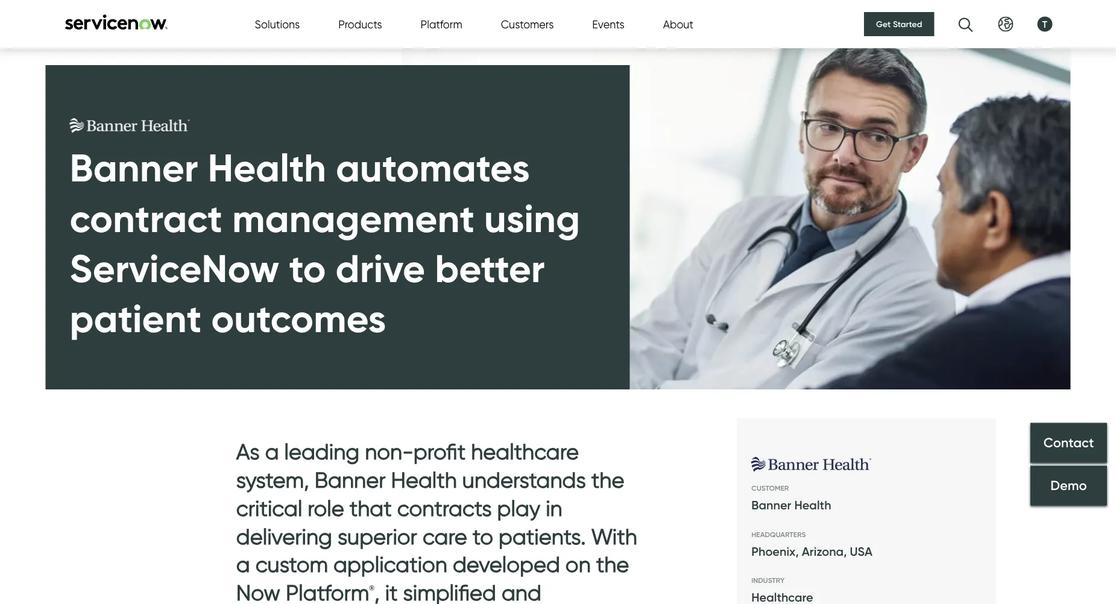 Task type: vqa. For each thing, say whether or not it's contained in the screenshot.
Health in the Banner Health automates contract management using ServiceNow to drive better patient outcomes
yes



Task type: locate. For each thing, give the bounding box(es) containing it.
1 horizontal spatial to
[[473, 523, 493, 549]]

health inside customer banner health
[[794, 498, 831, 513]]

banner up contract
[[70, 144, 198, 192]]

demo link
[[1030, 466, 1107, 506]]

non‑profit
[[365, 439, 466, 465]]

banner up that
[[315, 467, 386, 493]]

0 vertical spatial health
[[208, 144, 326, 192]]

a up now
[[236, 552, 250, 577]]

superior
[[338, 523, 417, 549]]

custom
[[255, 552, 328, 577]]

0 vertical spatial the
[[591, 467, 624, 493]]

2 horizontal spatial banner
[[751, 498, 791, 513]]

products
[[338, 17, 382, 31]]

banner down the customer
[[751, 498, 791, 513]]

0 horizontal spatial to
[[289, 244, 326, 292]]

0 horizontal spatial platform
[[286, 580, 369, 604]]

leading
[[284, 439, 359, 465]]

about
[[663, 17, 693, 31]]

0 vertical spatial banner
[[70, 144, 198, 192]]

solutions button
[[255, 16, 300, 32]]

contact
[[1044, 434, 1094, 451]]

events
[[592, 17, 624, 31]]

platform inside as a leading non‑profit healthcare system, banner health understands the critical role that contracts play in delivering superior care to patients. with a custom application developed on the now platform
[[286, 580, 369, 604]]

about button
[[663, 16, 693, 32]]

to
[[289, 244, 326, 292], [473, 523, 493, 549]]

customer
[[751, 484, 789, 493]]

0 horizontal spatial a
[[236, 552, 250, 577]]

1 vertical spatial platform
[[286, 580, 369, 604]]

1 vertical spatial to
[[473, 523, 493, 549]]

patient
[[70, 294, 202, 342]]

products button
[[338, 16, 382, 32]]

0 vertical spatial a
[[265, 439, 279, 465]]

2 vertical spatial health
[[794, 498, 831, 513]]

1 horizontal spatial health
[[391, 467, 457, 493]]

a right as on the left of the page
[[265, 439, 279, 465]]

contracts
[[397, 495, 492, 521]]

0 vertical spatial platform
[[421, 17, 462, 31]]

2 horizontal spatial health
[[794, 498, 831, 513]]

the up with
[[591, 467, 624, 493]]

a
[[265, 439, 279, 465], [236, 552, 250, 577]]

the down with
[[596, 552, 629, 577]]

play
[[497, 495, 540, 521]]

customers
[[501, 17, 554, 31]]

system,
[[236, 467, 309, 493]]

2 vertical spatial banner
[[751, 498, 791, 513]]

developed
[[453, 552, 560, 577]]

banner
[[70, 144, 198, 192], [315, 467, 386, 493], [751, 498, 791, 513]]

0 horizontal spatial banner
[[70, 144, 198, 192]]

events button
[[592, 16, 624, 32]]

1 vertical spatial health
[[391, 467, 457, 493]]

0 vertical spatial to
[[289, 244, 326, 292]]

the
[[591, 467, 624, 493], [596, 552, 629, 577]]

to up outcomes
[[289, 244, 326, 292]]

1 vertical spatial banner
[[315, 467, 386, 493]]

to up developed
[[473, 523, 493, 549]]

understands
[[462, 467, 586, 493]]

using
[[484, 194, 580, 242]]

0 horizontal spatial health
[[208, 144, 326, 192]]

1 horizontal spatial banner
[[315, 467, 386, 493]]

1 horizontal spatial a
[[265, 439, 279, 465]]

headquarters
[[751, 530, 806, 539]]

started
[[893, 19, 922, 29]]

banner inside customer banner health
[[751, 498, 791, 513]]

in
[[546, 495, 562, 521]]

phoenix,
[[751, 544, 799, 559]]

delivering
[[236, 523, 332, 549]]

contact link
[[1030, 423, 1107, 463]]

platform
[[421, 17, 462, 31], [286, 580, 369, 604]]

servicenow image
[[64, 14, 169, 30]]

management
[[232, 194, 475, 242]]

health
[[208, 144, 326, 192], [391, 467, 457, 493], [794, 498, 831, 513]]

1 horizontal spatial platform
[[421, 17, 462, 31]]

arizona,
[[802, 544, 847, 559]]

get started
[[876, 19, 922, 29]]

headquarters phoenix, arizona, usa
[[751, 530, 873, 559]]



Task type: describe. For each thing, give the bounding box(es) containing it.
care
[[423, 523, 467, 549]]

get
[[876, 19, 891, 29]]

servicenow
[[70, 244, 279, 292]]

health inside as a leading non‑profit healthcare system, banner health understands the critical role that contracts play in delivering superior care to patients. with a custom application developed on the now platform
[[391, 467, 457, 493]]

automates
[[336, 144, 530, 192]]

better
[[435, 244, 545, 292]]

1 vertical spatial a
[[236, 552, 250, 577]]

banner inside as a leading non‑profit healthcare system, banner health understands the critical role that contracts play in delivering superior care to patients. with a custom application developed on the now platform
[[315, 467, 386, 493]]

now
[[236, 580, 280, 604]]

customers button
[[501, 16, 554, 32]]

health inside banner health automates contract management using servicenow to drive better patient outcomes
[[208, 144, 326, 192]]

demo
[[1051, 477, 1087, 494]]

industry
[[751, 576, 785, 585]]

customer banner health
[[751, 484, 831, 513]]

critical
[[236, 495, 302, 521]]

to inside as a leading non‑profit healthcare system, banner health understands the critical role that contracts play in delivering superior care to patients. with a custom application developed on the now platform
[[473, 523, 493, 549]]

as a leading non‑profit healthcare system, banner health understands the critical role that contracts play in delivering superior care to patients. with a custom application developed on the now platform
[[236, 439, 637, 604]]

1 vertical spatial the
[[596, 552, 629, 577]]

contract
[[70, 194, 222, 242]]

drive
[[336, 244, 425, 292]]

on
[[565, 552, 591, 577]]

®
[[369, 584, 374, 591]]

get started link
[[864, 12, 934, 36]]

usa
[[850, 544, 873, 559]]

with
[[591, 523, 637, 549]]

solutions
[[255, 17, 300, 31]]

role
[[308, 495, 344, 521]]

patients.
[[499, 523, 586, 549]]

application
[[333, 552, 447, 577]]

platform button
[[421, 16, 462, 32]]

banner inside banner health automates contract management using servicenow to drive better patient outcomes
[[70, 144, 198, 192]]

banner health automates contract management using servicenow to drive better patient outcomes
[[70, 144, 580, 342]]

that
[[350, 495, 392, 521]]

outcomes
[[211, 294, 386, 342]]

to inside banner health automates contract management using servicenow to drive better patient outcomes
[[289, 244, 326, 292]]

as
[[236, 439, 260, 465]]

healthcare
[[471, 439, 579, 465]]



